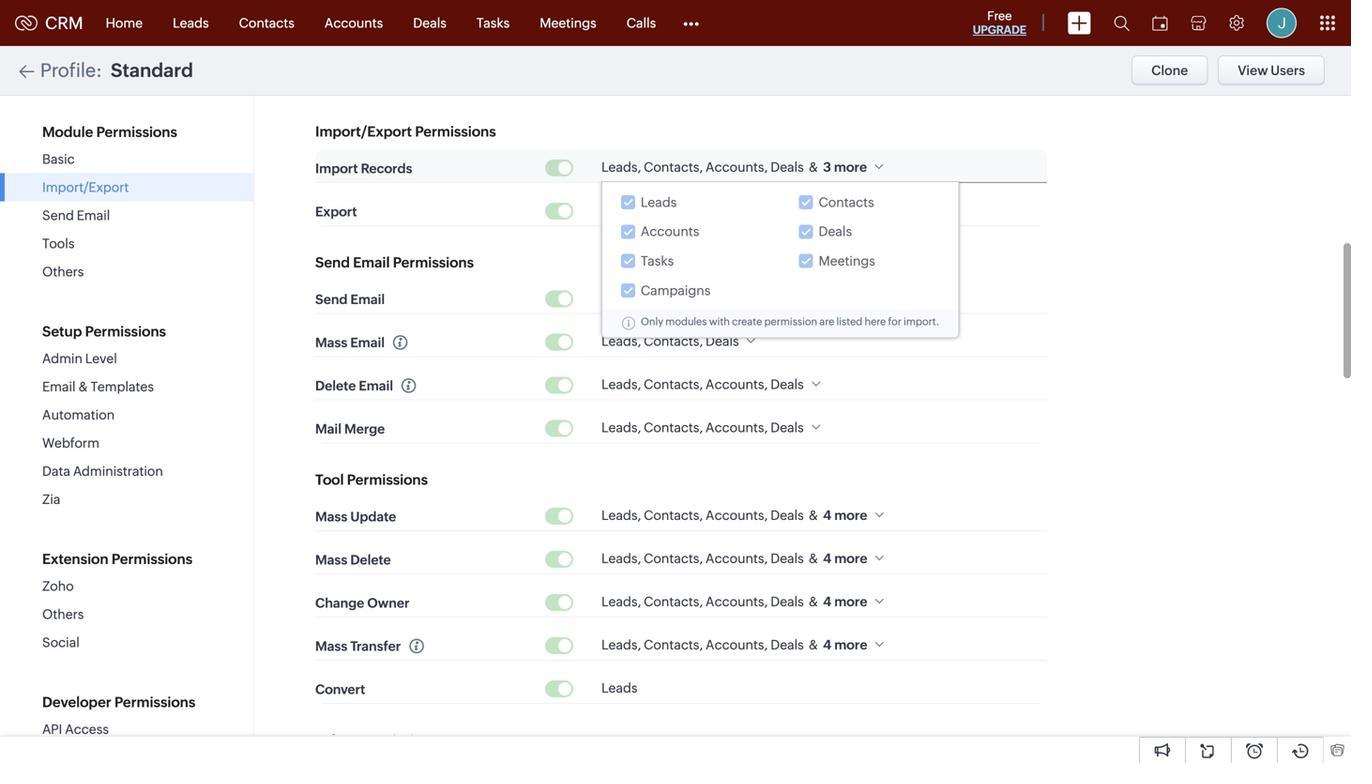 Task type: describe. For each thing, give the bounding box(es) containing it.
permissions for module permissions
[[96, 124, 177, 140]]

email up delete email
[[350, 335, 385, 350]]

permissions for import/export permissions
[[415, 123, 496, 140]]

merge
[[345, 422, 385, 437]]

7 accounts, from the top
[[706, 551, 768, 566]]

module
[[42, 124, 93, 140]]

clone button
[[1132, 55, 1208, 85]]

home
[[106, 15, 143, 31]]

leads link
[[158, 0, 224, 46]]

calls link
[[612, 0, 671, 46]]

5 accounts, from the top
[[706, 420, 768, 435]]

mass for mass delete
[[315, 553, 348, 568]]

import/export for import/export
[[42, 180, 129, 195]]

2 leads, contacts, accounts, deals from the top
[[602, 377, 804, 392]]

1 leads, from the top
[[602, 160, 641, 175]]

automation
[[42, 407, 115, 422]]

create
[[732, 316, 763, 327]]

2 contacts, from the top
[[644, 203, 703, 218]]

:
[[96, 60, 102, 81]]

campaigns
[[641, 283, 711, 298]]

9 accounts, from the top
[[706, 637, 768, 652]]

leads, contacts, accounts, deals & 4 more for mass update
[[602, 508, 868, 523]]

permissions for tool permissions
[[347, 472, 428, 488]]

modules
[[666, 316, 707, 327]]

standard
[[111, 60, 193, 81]]

0 horizontal spatial meetings
[[540, 15, 597, 31]]

records
[[361, 161, 412, 176]]

users
[[1271, 63, 1306, 78]]

change
[[315, 596, 364, 611]]

mass email
[[315, 335, 385, 350]]

view users button
[[1219, 55, 1325, 85]]

4 4 from the top
[[823, 637, 832, 652]]

extension permissions
[[42, 551, 193, 567]]

view users
[[1238, 63, 1306, 78]]

tasks link
[[462, 0, 525, 46]]

profile image
[[1267, 8, 1297, 38]]

permissions for extension permissions
[[112, 551, 193, 567]]

2 others from the top
[[42, 607, 84, 622]]

4 for mass delete
[[823, 551, 832, 566]]

9 leads, from the top
[[602, 594, 641, 609]]

webform
[[42, 436, 99, 451]]

admin
[[42, 351, 83, 366]]

api
[[42, 722, 62, 737]]

4 contacts, from the top
[[644, 334, 703, 349]]

clone
[[1152, 63, 1189, 78]]

6 contacts, from the top
[[644, 420, 703, 435]]

mass transfer
[[315, 639, 401, 654]]

profile element
[[1256, 0, 1309, 46]]

administration
[[73, 464, 163, 479]]

import.
[[904, 316, 940, 327]]

mass for mass transfer
[[315, 639, 348, 654]]

extension
[[42, 551, 108, 567]]

4 for mass update
[[823, 508, 832, 523]]

data administration
[[42, 464, 163, 479]]

profile
[[40, 60, 96, 81]]

4 accounts, from the top
[[706, 377, 768, 392]]

1 others from the top
[[42, 264, 84, 279]]

api access
[[42, 722, 109, 737]]

for
[[889, 316, 902, 327]]

setup permissions
[[42, 323, 166, 340]]

free
[[988, 9, 1012, 23]]

search image
[[1114, 15, 1130, 31]]

0 horizontal spatial send email
[[42, 208, 110, 223]]

tools
[[42, 236, 75, 251]]

email down admin at left
[[42, 379, 76, 394]]

3 leads, from the top
[[602, 291, 641, 306]]

more for mass delete
[[835, 551, 868, 566]]

free upgrade
[[973, 9, 1027, 36]]

crm link
[[15, 13, 83, 33]]

5 leads, from the top
[[602, 377, 641, 392]]

mail
[[315, 422, 342, 437]]

logo image
[[15, 15, 38, 31]]

mass update
[[315, 509, 396, 524]]

view
[[1238, 63, 1269, 78]]

0 horizontal spatial accounts
[[325, 15, 383, 31]]

8 accounts, from the top
[[706, 594, 768, 609]]

4 leads, contacts, accounts, deals & 4 more from the top
[[602, 637, 868, 652]]

change owner
[[315, 596, 410, 611]]

setup
[[42, 323, 82, 340]]

with
[[709, 316, 730, 327]]

0 vertical spatial contacts
[[239, 15, 295, 31]]

access
[[65, 722, 109, 737]]

owner
[[367, 596, 410, 611]]

7 contacts, from the top
[[644, 508, 703, 523]]

create menu element
[[1057, 0, 1103, 46]]

1 horizontal spatial accounts
[[641, 224, 700, 239]]

4 leads, from the top
[[602, 334, 641, 349]]

here
[[865, 316, 886, 327]]

accounts link
[[310, 0, 398, 46]]

import/export for import/export permissions
[[315, 123, 412, 140]]

3
[[823, 160, 832, 175]]

mail merge
[[315, 422, 385, 437]]

calls
[[627, 15, 656, 31]]

import/export permissions
[[315, 123, 496, 140]]

6
[[823, 203, 832, 218]]

mass for mass update
[[315, 509, 348, 524]]

crm
[[45, 13, 83, 33]]



Task type: locate. For each thing, give the bounding box(es) containing it.
send email up tools
[[42, 208, 110, 223]]

1 horizontal spatial meetings
[[819, 253, 876, 268]]

profile : standard
[[40, 60, 193, 81]]

1 horizontal spatial import/export
[[315, 123, 412, 140]]

1 vertical spatial tasks
[[641, 253, 674, 268]]

listed
[[837, 316, 863, 327]]

3 mass from the top
[[315, 553, 348, 568]]

send down 'export'
[[315, 254, 350, 271]]

0 vertical spatial delete
[[315, 378, 356, 393]]

send email
[[42, 208, 110, 223], [315, 292, 385, 307]]

level
[[85, 351, 117, 366]]

update
[[350, 509, 396, 524]]

0 vertical spatial tasks
[[477, 15, 510, 31]]

2 accounts, from the top
[[706, 203, 768, 218]]

developer permissions
[[42, 694, 196, 711]]

4 mass from the top
[[315, 639, 348, 654]]

are
[[820, 316, 835, 327]]

4 for change owner
[[823, 594, 832, 609]]

more for mass update
[[835, 508, 868, 523]]

10 contacts, from the top
[[644, 637, 703, 652]]

7 leads, from the top
[[602, 508, 641, 523]]

deals link
[[398, 0, 462, 46]]

meetings left calls link
[[540, 15, 597, 31]]

3 leads, contacts, accounts, deals from the top
[[602, 420, 804, 435]]

leads
[[173, 15, 209, 31], [641, 195, 677, 210], [602, 681, 638, 696]]

Other Modules field
[[671, 8, 712, 38]]

2 vertical spatial leads, contacts, accounts, deals
[[602, 420, 804, 435]]

2 4 from the top
[[823, 551, 832, 566]]

admin level
[[42, 351, 117, 366]]

3 leads, contacts, accounts, deals & 4 more from the top
[[602, 594, 868, 609]]

1 accounts, from the top
[[706, 160, 768, 175]]

2 vertical spatial send
[[315, 292, 348, 307]]

more for import records
[[834, 160, 867, 175]]

2 mass from the top
[[315, 509, 348, 524]]

0 vertical spatial leads
[[173, 15, 209, 31]]

mass
[[315, 335, 348, 350], [315, 509, 348, 524], [315, 553, 348, 568], [315, 639, 348, 654]]

mass down change
[[315, 639, 348, 654]]

1 vertical spatial send email
[[315, 292, 385, 307]]

contacts
[[239, 15, 295, 31], [819, 195, 875, 210]]

0 vertical spatial leads, contacts, accounts, deals
[[602, 291, 804, 306]]

1 vertical spatial leads, contacts, accounts, deals
[[602, 377, 804, 392]]

basic
[[42, 152, 75, 167]]

leads, contacts, deals
[[602, 334, 739, 349]]

4
[[823, 508, 832, 523], [823, 551, 832, 566], [823, 594, 832, 609], [823, 637, 832, 652]]

other
[[315, 732, 354, 749]]

transfer
[[350, 639, 401, 654]]

accounts,
[[706, 160, 768, 175], [706, 203, 768, 218], [706, 291, 768, 306], [706, 377, 768, 392], [706, 420, 768, 435], [706, 508, 768, 523], [706, 551, 768, 566], [706, 594, 768, 609], [706, 637, 768, 652]]

upgrade
[[973, 23, 1027, 36]]

delete up mail
[[315, 378, 356, 393]]

import/export up the import records
[[315, 123, 412, 140]]

search element
[[1103, 0, 1141, 46]]

6 leads, from the top
[[602, 420, 641, 435]]

mass up change
[[315, 553, 348, 568]]

0 horizontal spatial tasks
[[477, 15, 510, 31]]

permissions for setup permissions
[[85, 323, 166, 340]]

0 horizontal spatial leads
[[173, 15, 209, 31]]

5 contacts, from the top
[[644, 377, 703, 392]]

module permissions
[[42, 124, 177, 140]]

send up mass email
[[315, 292, 348, 307]]

accounts left deals link
[[325, 15, 383, 31]]

only modules with create permission are listed here for import.
[[641, 316, 940, 327]]

contacts,
[[644, 160, 703, 175], [644, 203, 703, 218], [644, 291, 703, 306], [644, 334, 703, 349], [644, 377, 703, 392], [644, 420, 703, 435], [644, 508, 703, 523], [644, 551, 703, 566], [644, 594, 703, 609], [644, 637, 703, 652]]

more for change owner
[[835, 594, 868, 609]]

contacts link
[[224, 0, 310, 46]]

1 leads, contacts, accounts, deals from the top
[[602, 291, 804, 306]]

mass for mass email
[[315, 335, 348, 350]]

tasks up campaigns
[[641, 253, 674, 268]]

convert
[[315, 682, 365, 697]]

permissions for other permissions
[[357, 732, 438, 749]]

leads,
[[602, 160, 641, 175], [602, 203, 641, 218], [602, 291, 641, 306], [602, 334, 641, 349], [602, 377, 641, 392], [602, 420, 641, 435], [602, 508, 641, 523], [602, 551, 641, 566], [602, 594, 641, 609], [602, 637, 641, 652]]

templates
[[91, 379, 154, 394]]

tool permissions
[[315, 472, 428, 488]]

2 horizontal spatial leads
[[641, 195, 677, 210]]

8 leads, from the top
[[602, 551, 641, 566]]

delete down 'update'
[[350, 553, 391, 568]]

1 4 from the top
[[823, 508, 832, 523]]

email & templates
[[42, 379, 154, 394]]

deals
[[413, 15, 447, 31], [771, 160, 804, 175], [771, 203, 804, 218], [819, 224, 852, 239], [771, 291, 804, 306], [706, 334, 739, 349], [771, 377, 804, 392], [771, 420, 804, 435], [771, 508, 804, 523], [771, 551, 804, 566], [771, 594, 804, 609], [771, 637, 804, 652]]

1 vertical spatial contacts
[[819, 195, 875, 210]]

more
[[834, 160, 867, 175], [835, 203, 868, 218], [835, 508, 868, 523], [835, 551, 868, 566], [835, 594, 868, 609], [835, 637, 868, 652]]

leads, contacts, accounts, deals & 4 more
[[602, 508, 868, 523], [602, 551, 868, 566], [602, 594, 868, 609], [602, 637, 868, 652]]

10 leads, from the top
[[602, 637, 641, 652]]

create menu image
[[1068, 12, 1092, 34]]

0 horizontal spatial import/export
[[42, 180, 129, 195]]

6 accounts, from the top
[[706, 508, 768, 523]]

social
[[42, 635, 80, 650]]

contacts down 3
[[819, 195, 875, 210]]

1 horizontal spatial tasks
[[641, 253, 674, 268]]

0 vertical spatial meetings
[[540, 15, 597, 31]]

tool
[[315, 472, 344, 488]]

only
[[641, 316, 664, 327]]

0 vertical spatial others
[[42, 264, 84, 279]]

2 vertical spatial leads
[[602, 681, 638, 696]]

0 vertical spatial send
[[42, 208, 74, 223]]

1 leads, contacts, accounts, deals & 4 more from the top
[[602, 508, 868, 523]]

mass down the tool
[[315, 509, 348, 524]]

1 horizontal spatial contacts
[[819, 195, 875, 210]]

calendar image
[[1153, 15, 1169, 31]]

send
[[42, 208, 74, 223], [315, 254, 350, 271], [315, 292, 348, 307]]

leads, contacts, accounts, deals & 6 more
[[602, 203, 868, 218]]

1 vertical spatial import/export
[[42, 180, 129, 195]]

1 vertical spatial delete
[[350, 553, 391, 568]]

1 horizontal spatial leads
[[602, 681, 638, 696]]

email down module permissions
[[77, 208, 110, 223]]

permissions
[[415, 123, 496, 140], [96, 124, 177, 140], [393, 254, 474, 271], [85, 323, 166, 340], [347, 472, 428, 488], [112, 551, 193, 567], [115, 694, 196, 711], [357, 732, 438, 749]]

send up tools
[[42, 208, 74, 223]]

3 accounts, from the top
[[706, 291, 768, 306]]

1 mass from the top
[[315, 335, 348, 350]]

send email up mass email
[[315, 292, 385, 307]]

tasks right deals link
[[477, 15, 510, 31]]

3 4 from the top
[[823, 594, 832, 609]]

1 contacts, from the top
[[644, 160, 703, 175]]

leads, contacts, accounts, deals & 4 more for change owner
[[602, 594, 868, 609]]

permission
[[765, 316, 818, 327]]

developer
[[42, 694, 111, 711]]

0 horizontal spatial contacts
[[239, 15, 295, 31]]

data
[[42, 464, 70, 479]]

export
[[315, 204, 357, 219]]

accounts up campaigns
[[641, 224, 700, 239]]

2 leads, contacts, accounts, deals & 4 more from the top
[[602, 551, 868, 566]]

1 vertical spatial others
[[42, 607, 84, 622]]

3 contacts, from the top
[[644, 291, 703, 306]]

zia
[[42, 492, 60, 507]]

other permissions
[[315, 732, 438, 749]]

send email permissions
[[315, 254, 474, 271]]

1 vertical spatial leads
[[641, 195, 677, 210]]

delete email
[[315, 378, 393, 393]]

import/export down basic
[[42, 180, 129, 195]]

permissions for developer permissions
[[115, 694, 196, 711]]

0 vertical spatial accounts
[[325, 15, 383, 31]]

1 vertical spatial accounts
[[641, 224, 700, 239]]

email down 'export'
[[353, 254, 390, 271]]

0 vertical spatial send email
[[42, 208, 110, 223]]

mass up delete email
[[315, 335, 348, 350]]

import
[[315, 161, 358, 176]]

others up social
[[42, 607, 84, 622]]

8 contacts, from the top
[[644, 551, 703, 566]]

meetings link
[[525, 0, 612, 46]]

1 vertical spatial send
[[315, 254, 350, 271]]

2 leads, from the top
[[602, 203, 641, 218]]

email
[[77, 208, 110, 223], [353, 254, 390, 271], [351, 292, 385, 307], [350, 335, 385, 350], [359, 378, 393, 393], [42, 379, 76, 394]]

mass delete
[[315, 553, 391, 568]]

delete
[[315, 378, 356, 393], [350, 553, 391, 568]]

import records
[[315, 161, 412, 176]]

others
[[42, 264, 84, 279], [42, 607, 84, 622]]

email down send email permissions
[[351, 292, 385, 307]]

9 contacts, from the top
[[644, 594, 703, 609]]

others down tools
[[42, 264, 84, 279]]

1 horizontal spatial send email
[[315, 292, 385, 307]]

tasks
[[477, 15, 510, 31], [641, 253, 674, 268]]

0 vertical spatial import/export
[[315, 123, 412, 140]]

contacts right the leads link
[[239, 15, 295, 31]]

accounts
[[325, 15, 383, 31], [641, 224, 700, 239]]

home link
[[91, 0, 158, 46]]

zoho
[[42, 579, 74, 594]]

leads, contacts, accounts, deals & 3 more
[[602, 160, 867, 175]]

meetings down 6
[[819, 253, 876, 268]]

1 vertical spatial meetings
[[819, 253, 876, 268]]

leads, contacts, accounts, deals
[[602, 291, 804, 306], [602, 377, 804, 392], [602, 420, 804, 435]]

email up merge
[[359, 378, 393, 393]]

leads, contacts, accounts, deals & 4 more for mass delete
[[602, 551, 868, 566]]



Task type: vqa. For each thing, say whether or not it's contained in the screenshot.
Advertisement associated with carissa- kidman@noemail.com
no



